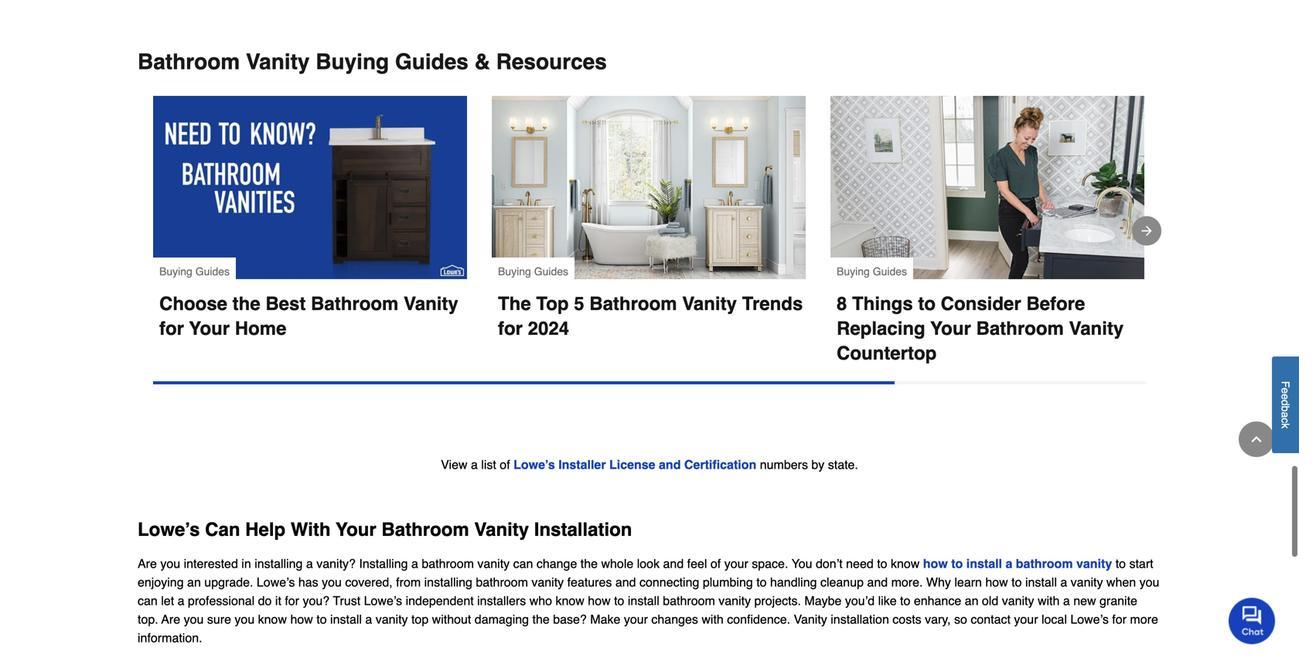 Task type: locate. For each thing, give the bounding box(es) containing it.
vanity right old
[[1003, 594, 1035, 608]]

1 horizontal spatial are
[[161, 612, 180, 627]]

how
[[924, 557, 949, 571], [986, 575, 1009, 589], [588, 594, 611, 608], [291, 612, 313, 627]]

lowe's installer license and certification link
[[514, 458, 757, 472]]

for down choose at the top
[[159, 318, 184, 339]]

buying for the top 5 bathroom vanity trends for 2024
[[498, 265, 531, 278]]

to right things
[[919, 293, 936, 314]]

lowe's
[[514, 458, 555, 472], [138, 519, 200, 540], [257, 575, 295, 589], [364, 594, 402, 608], [1071, 612, 1110, 627]]

guides left &
[[395, 49, 469, 74]]

so
[[955, 612, 968, 627]]

guides
[[395, 49, 469, 74], [196, 265, 230, 278], [534, 265, 569, 278], [873, 265, 908, 278]]

buying guides up choose at the top
[[159, 265, 230, 278]]

with up local
[[1038, 594, 1060, 608]]

installing
[[255, 557, 303, 571], [425, 575, 473, 589]]

a up k
[[1280, 412, 1293, 418]]

don't
[[816, 557, 843, 571]]

with
[[1038, 594, 1060, 608], [702, 612, 724, 627]]

chat invite button image
[[1230, 597, 1277, 645]]

an left old
[[965, 594, 979, 608]]

of right feel
[[711, 557, 721, 571]]

vanity
[[246, 49, 310, 74], [404, 293, 459, 314], [683, 293, 737, 314], [1070, 318, 1125, 339], [475, 519, 529, 540], [794, 612, 828, 627]]

your
[[189, 318, 230, 339], [931, 318, 972, 339], [336, 519, 377, 540]]

can inside to start enjoying an upgrade. lowe's has you covered, from installing bathroom vanity features and connecting plumbing to handling cleanup and more. why learn how to install a vanity when you can let a professional do it for you? trust lowe's independent installers who know how to install bathroom vanity projects. maybe you'd like to enhance an old vanity with a new granite top. are you sure you know how to install a vanity top without damaging the base? make your changes with confidence. vanity installation costs vary, so contact your local lowe's for more information.
[[138, 594, 158, 608]]

before
[[1027, 293, 1086, 314]]

with right changes
[[702, 612, 724, 627]]

1 vertical spatial the
[[581, 557, 598, 571]]

1 buying guides from the left
[[159, 265, 230, 278]]

2 vertical spatial the
[[533, 612, 550, 627]]

space.
[[752, 557, 789, 571]]

your up vanity?
[[336, 519, 377, 540]]

5
[[574, 293, 585, 314]]

to right like
[[901, 594, 911, 608]]

trust
[[333, 594, 361, 608]]

2 e from the top
[[1280, 394, 1293, 400]]

1 vertical spatial with
[[702, 612, 724, 627]]

of right list
[[500, 458, 510, 472]]

1 horizontal spatial your
[[336, 519, 377, 540]]

1 horizontal spatial the
[[533, 612, 550, 627]]

new
[[1074, 594, 1097, 608]]

1 horizontal spatial with
[[1038, 594, 1060, 608]]

0 vertical spatial of
[[500, 458, 510, 472]]

3 buying guides from the left
[[837, 265, 908, 278]]

a
[[1280, 412, 1293, 418], [471, 458, 478, 472], [306, 557, 313, 571], [412, 557, 419, 571], [1006, 557, 1013, 571], [1061, 575, 1068, 589], [178, 594, 185, 608], [1064, 594, 1071, 608], [366, 612, 372, 627]]

are up information.
[[161, 612, 180, 627]]

replacing
[[837, 318, 926, 339]]

change
[[537, 557, 578, 571]]

countertop
[[837, 343, 937, 364]]

0 horizontal spatial with
[[702, 612, 724, 627]]

connecting
[[640, 575, 700, 589]]

numbers
[[760, 458, 809, 472]]

a up has
[[306, 557, 313, 571]]

upgrade.
[[205, 575, 253, 589]]

1 horizontal spatial your
[[725, 557, 749, 571]]

bathroom up changes
[[663, 594, 716, 608]]

2 horizontal spatial buying guides
[[837, 265, 908, 278]]

to
[[919, 293, 936, 314], [878, 557, 888, 571], [952, 557, 964, 571], [1116, 557, 1127, 571], [757, 575, 767, 589], [1012, 575, 1023, 589], [614, 594, 625, 608], [901, 594, 911, 608], [317, 612, 327, 627]]

know
[[891, 557, 920, 571], [556, 594, 585, 608], [258, 612, 287, 627]]

1 vertical spatial can
[[138, 594, 158, 608]]

your inside choose the best bathroom vanity for your home
[[189, 318, 230, 339]]

a video with tips for choosing the best vanity for your bathroom. image
[[153, 96, 467, 279]]

buying guides up things
[[837, 265, 908, 278]]

state.
[[829, 458, 859, 472]]

your for for
[[189, 318, 230, 339]]

install
[[967, 557, 1003, 571], [1026, 575, 1058, 589], [628, 594, 660, 608], [330, 612, 362, 627]]

installing right in
[[255, 557, 303, 571]]

professional
[[188, 594, 255, 608]]

has
[[299, 575, 319, 589]]

start
[[1130, 557, 1154, 571]]

buying guides up the
[[498, 265, 569, 278]]

list
[[482, 458, 497, 472]]

a up the from
[[412, 557, 419, 571]]

your down consider on the top right of page
[[931, 318, 972, 339]]

8
[[837, 293, 848, 314]]

are
[[138, 557, 157, 571], [161, 612, 180, 627]]

0 vertical spatial can
[[513, 557, 533, 571]]

for inside the top 5 bathroom vanity trends for 2024
[[498, 318, 523, 339]]

0 horizontal spatial your
[[624, 612, 648, 627]]

and down are you interested in installing a vanity? installing a bathroom vanity can change the whole look and feel of your space. you don't need to know how to install a bathroom vanity
[[616, 575, 636, 589]]

the top 5 bathroom vanity trends for 2024
[[498, 293, 809, 339]]

1 vertical spatial installing
[[425, 575, 473, 589]]

c
[[1280, 418, 1293, 424]]

k
[[1280, 424, 1293, 429]]

1 horizontal spatial an
[[965, 594, 979, 608]]

can
[[205, 519, 240, 540]]

vanity down plumbing on the bottom right of the page
[[719, 594, 751, 608]]

know up more.
[[891, 557, 920, 571]]

2 vertical spatial know
[[258, 612, 287, 627]]

buying for 8 things to consider before replacing your bathroom vanity countertop
[[837, 265, 870, 278]]

plumbing
[[703, 575, 754, 589]]

2 buying guides from the left
[[498, 265, 569, 278]]

bathroom up independent
[[422, 557, 474, 571]]

2 horizontal spatial know
[[891, 557, 920, 571]]

vanity up installers
[[478, 557, 510, 571]]

top
[[537, 293, 569, 314]]

0 horizontal spatial the
[[233, 293, 261, 314]]

license
[[610, 458, 656, 472]]

know up base?
[[556, 594, 585, 608]]

lowe's up it
[[257, 575, 295, 589]]

are inside to start enjoying an upgrade. lowe's has you covered, from installing bathroom vanity features and connecting plumbing to handling cleanup and more. why learn how to install a vanity when you can let a professional do it for you? trust lowe's independent installers who know how to install bathroom vanity projects. maybe you'd like to enhance an old vanity with a new granite top. are you sure you know how to install a vanity top without damaging the base? make your changes with confidence. vanity installation costs vary, so contact your local lowe's for more information.
[[161, 612, 180, 627]]

scrollbar
[[153, 381, 895, 384]]

need
[[847, 557, 874, 571]]

you
[[160, 557, 180, 571], [322, 575, 342, 589], [1140, 575, 1160, 589], [184, 612, 204, 627], [235, 612, 255, 627]]

an down interested
[[187, 575, 201, 589]]

let
[[161, 594, 174, 608]]

your left local
[[1015, 612, 1039, 627]]

can up the top.
[[138, 594, 158, 608]]

bathroom up local
[[1017, 557, 1074, 571]]

your for replacing
[[931, 318, 972, 339]]

to down space.
[[757, 575, 767, 589]]

your down choose at the top
[[189, 318, 230, 339]]

vary,
[[926, 612, 951, 627]]

for down the
[[498, 318, 523, 339]]

to down how to install a bathroom vanity link
[[1012, 575, 1023, 589]]

vanity up when
[[1077, 557, 1113, 571]]

changes
[[652, 612, 699, 627]]

choose
[[159, 293, 228, 314]]

e up d
[[1280, 388, 1293, 394]]

0 vertical spatial are
[[138, 557, 157, 571]]

e up b
[[1280, 394, 1293, 400]]

0 horizontal spatial your
[[189, 318, 230, 339]]

buying guides for choose
[[159, 265, 230, 278]]

guides up choose at the top
[[196, 265, 230, 278]]

vanity inside to start enjoying an upgrade. lowe's has you covered, from installing bathroom vanity features and connecting plumbing to handling cleanup and more. why learn how to install a vanity when you can let a professional do it for you? trust lowe's independent installers who know how to install bathroom vanity projects. maybe you'd like to enhance an old vanity with a new granite top. are you sure you know how to install a vanity top without damaging the base? make your changes with confidence. vanity installation costs vary, so contact your local lowe's for more information.
[[794, 612, 828, 627]]

the inside to start enjoying an upgrade. lowe's has you covered, from installing bathroom vanity features and connecting plumbing to handling cleanup and more. why learn how to install a vanity when you can let a professional do it for you? trust lowe's independent installers who know how to install bathroom vanity projects. maybe you'd like to enhance an old vanity with a new granite top. are you sure you know how to install a vanity top without damaging the base? make your changes with confidence. vanity installation costs vary, so contact your local lowe's for more information.
[[533, 612, 550, 627]]

guides up top
[[534, 265, 569, 278]]

0 vertical spatial the
[[233, 293, 261, 314]]

view
[[441, 458, 468, 472]]

sure
[[207, 612, 231, 627]]

f
[[1280, 381, 1293, 388]]

a up 'contact'
[[1006, 557, 1013, 571]]

for inside choose the best bathroom vanity for your home
[[159, 318, 184, 339]]

0 vertical spatial an
[[187, 575, 201, 589]]

1 horizontal spatial can
[[513, 557, 533, 571]]

an
[[187, 575, 201, 589], [965, 594, 979, 608]]

2 horizontal spatial your
[[931, 318, 972, 339]]

vanity
[[478, 557, 510, 571], [1077, 557, 1113, 571], [532, 575, 564, 589], [1071, 575, 1104, 589], [719, 594, 751, 608], [1003, 594, 1035, 608], [376, 612, 408, 627]]

you down vanity?
[[322, 575, 342, 589]]

you
[[792, 557, 813, 571]]

the up the features
[[581, 557, 598, 571]]

1 e from the top
[[1280, 388, 1293, 394]]

0 horizontal spatial installing
[[255, 557, 303, 571]]

buying
[[316, 49, 389, 74], [159, 265, 193, 278], [498, 265, 531, 278], [837, 265, 870, 278]]

1 horizontal spatial installing
[[425, 575, 473, 589]]

by
[[812, 458, 825, 472]]

1 horizontal spatial buying guides
[[498, 265, 569, 278]]

vanity inside the top 5 bathroom vanity trends for 2024
[[683, 293, 737, 314]]

your up plumbing on the bottom right of the page
[[725, 557, 749, 571]]

your inside 8 things to consider before replacing your bathroom vanity countertop
[[931, 318, 972, 339]]

1 vertical spatial of
[[711, 557, 721, 571]]

your right the make
[[624, 612, 648, 627]]

without
[[432, 612, 472, 627]]

guides up things
[[873, 265, 908, 278]]

handling
[[771, 575, 818, 589]]

0 horizontal spatial can
[[138, 594, 158, 608]]

the
[[233, 293, 261, 314], [581, 557, 598, 571], [533, 612, 550, 627]]

bathroom
[[422, 557, 474, 571], [1017, 557, 1074, 571], [476, 575, 528, 589], [663, 594, 716, 608]]

install down connecting
[[628, 594, 660, 608]]

the down who
[[533, 612, 550, 627]]

can
[[513, 557, 533, 571], [138, 594, 158, 608]]

guides for 8 things to consider before replacing your bathroom vanity countertop
[[873, 265, 908, 278]]

the up the home at left
[[233, 293, 261, 314]]

1 horizontal spatial know
[[556, 594, 585, 608]]

guides for the top 5 bathroom vanity trends for 2024
[[534, 265, 569, 278]]

1 vertical spatial are
[[161, 612, 180, 627]]

whole
[[602, 557, 634, 571]]

installer
[[559, 458, 606, 472]]

old
[[983, 594, 999, 608]]

of
[[500, 458, 510, 472], [711, 557, 721, 571]]

arrow right image
[[1140, 223, 1155, 239]]

2 horizontal spatial your
[[1015, 612, 1039, 627]]

know down it
[[258, 612, 287, 627]]

buying guides
[[159, 265, 230, 278], [498, 265, 569, 278], [837, 265, 908, 278]]

bathroom inside 8 things to consider before replacing your bathroom vanity countertop
[[977, 318, 1065, 339]]

0 horizontal spatial buying guides
[[159, 265, 230, 278]]

are up 'enjoying'
[[138, 557, 157, 571]]

can left change
[[513, 557, 533, 571]]

best
[[266, 293, 306, 314]]

enhance
[[915, 594, 962, 608]]

0 horizontal spatial of
[[500, 458, 510, 472]]

scroll to top element
[[1240, 422, 1275, 457]]

2 horizontal spatial the
[[581, 557, 598, 571]]

e
[[1280, 388, 1293, 394], [1280, 394, 1293, 400]]

installing up independent
[[425, 575, 473, 589]]



Task type: vqa. For each thing, say whether or not it's contained in the screenshot.
TO START ENJOYING AN UPGRADE. LOWE'S HAS YOU COVERED, FROM INSTALLING BATHROOM VANITY FEATURES AND CONNECTING PLUMBING TO HANDLING CLEANUP AND MORE. WHY LEARN HOW TO INSTALL A VANITY WHEN YOU CAN LET A PROFESSIONAL DO IT FOR YOU? TRUST LOWE'S INDEPENDENT INSTALLERS WHO KNOW HOW TO INSTALL BATHROOM VANITY PROJECTS. MAYBE YOU'D LIKE TO ENHANCE AN OLD VANITY WITH A NEW GRANITE TOP. ARE YOU SURE YOU KNOW HOW TO INSTALL A VANITY TOP WITHOUT DAMAGING THE BASE? MAKE YOUR CHANGES WITH CONFIDENCE. VANITY INSTALLATION COSTS VARY, SO CONTACT YOUR LOCAL LOWE'S FOR MORE INFORMATION.
yes



Task type: describe. For each thing, give the bounding box(es) containing it.
d
[[1280, 400, 1293, 406]]

certification
[[685, 458, 757, 472]]

0 horizontal spatial an
[[187, 575, 201, 589]]

lowe's up 'enjoying'
[[138, 519, 200, 540]]

things
[[853, 293, 914, 314]]

installing inside to start enjoying an upgrade. lowe's has you covered, from installing bathroom vanity features and connecting plumbing to handling cleanup and more. why learn how to install a vanity when you can let a professional do it for you? trust lowe's independent installers who know how to install bathroom vanity projects. maybe you'd like to enhance an old vanity with a new granite top. are you sure you know how to install a vanity top without damaging the base? make your changes with confidence. vanity installation costs vary, so contact your local lowe's for more information.
[[425, 575, 473, 589]]

covered,
[[345, 575, 393, 589]]

vanity up new
[[1071, 575, 1104, 589]]

the
[[498, 293, 531, 314]]

top
[[412, 612, 429, 627]]

to down the you?
[[317, 612, 327, 627]]

2024
[[528, 318, 570, 339]]

you down the start
[[1140, 575, 1160, 589]]

do
[[258, 594, 272, 608]]

to start enjoying an upgrade. lowe's has you covered, from installing bathroom vanity features and connecting plumbing to handling cleanup and more. why learn how to install a vanity when you can let a professional do it for you? trust lowe's independent installers who know how to install bathroom vanity projects. maybe you'd like to enhance an old vanity with a new granite top. are you sure you know how to install a vanity top without damaging the base? make your changes with confidence. vanity installation costs vary, so contact your local lowe's for more information.
[[138, 557, 1160, 645]]

8 things to consider before replacing your bathroom vanity countertop
[[837, 293, 1130, 364]]

you?
[[303, 594, 330, 608]]

0 vertical spatial installing
[[255, 557, 303, 571]]

consider
[[941, 293, 1022, 314]]

0 horizontal spatial know
[[258, 612, 287, 627]]

top.
[[138, 612, 158, 627]]

how down the you?
[[291, 612, 313, 627]]

you left the sure
[[184, 612, 204, 627]]

lowe's down new
[[1071, 612, 1110, 627]]

guides for choose the best bathroom vanity for your home
[[196, 265, 230, 278]]

look
[[637, 557, 660, 571]]

with
[[291, 519, 331, 540]]

&
[[475, 49, 490, 74]]

a down covered,
[[366, 612, 372, 627]]

resources
[[496, 49, 607, 74]]

a woman standing in her bathroom next to the vanity. image
[[831, 96, 1145, 279]]

and up connecting
[[664, 557, 684, 571]]

installation
[[535, 519, 633, 540]]

view a list of lowe's installer license and certification numbers by state.
[[441, 458, 859, 472]]

1 vertical spatial an
[[965, 594, 979, 608]]

bathroom inside the top 5 bathroom vanity trends for 2024
[[590, 293, 678, 314]]

more
[[1131, 612, 1159, 627]]

feel
[[688, 557, 708, 571]]

how up the make
[[588, 594, 611, 608]]

install down "trust"
[[330, 612, 362, 627]]

vanity up who
[[532, 575, 564, 589]]

enjoying
[[138, 575, 184, 589]]

you'd
[[846, 594, 875, 608]]

install down how to install a bathroom vanity link
[[1026, 575, 1058, 589]]

make
[[591, 612, 621, 627]]

how up old
[[986, 575, 1009, 589]]

information.
[[138, 631, 202, 645]]

who
[[530, 594, 553, 608]]

it
[[275, 594, 282, 608]]

1 horizontal spatial of
[[711, 557, 721, 571]]

a left new
[[1064, 594, 1071, 608]]

in
[[242, 557, 251, 571]]

independent
[[406, 594, 474, 608]]

a right let
[[178, 594, 185, 608]]

to up learn
[[952, 557, 964, 571]]

a inside f e e d b a c k button
[[1280, 412, 1293, 418]]

vanity?
[[317, 557, 356, 571]]

a left list
[[471, 458, 478, 472]]

and up like
[[868, 575, 888, 589]]

b
[[1280, 406, 1293, 412]]

to right need
[[878, 557, 888, 571]]

0 vertical spatial know
[[891, 557, 920, 571]]

the inside choose the best bathroom vanity for your home
[[233, 293, 261, 314]]

trends
[[743, 293, 803, 314]]

local
[[1042, 612, 1068, 627]]

for right it
[[285, 594, 299, 608]]

help
[[245, 519, 286, 540]]

to up when
[[1116, 557, 1127, 571]]

bathroom inside choose the best bathroom vanity for your home
[[311, 293, 399, 314]]

0 vertical spatial with
[[1038, 594, 1060, 608]]

f e e d b a c k
[[1280, 381, 1293, 429]]

projects.
[[755, 594, 802, 608]]

to up the make
[[614, 594, 625, 608]]

install up learn
[[967, 557, 1003, 571]]

lowe's right list
[[514, 458, 555, 472]]

contact
[[971, 612, 1011, 627]]

a up local
[[1061, 575, 1068, 589]]

bathroom up installers
[[476, 575, 528, 589]]

bathroom vanity buying guides & resources
[[138, 49, 607, 74]]

why
[[927, 575, 952, 589]]

learn
[[955, 575, 983, 589]]

base?
[[553, 612, 587, 627]]

how up why
[[924, 557, 949, 571]]

granite
[[1100, 594, 1138, 608]]

like
[[879, 594, 897, 608]]

buying guides for the
[[498, 265, 569, 278]]

you right the sure
[[235, 612, 255, 627]]

buying guides for 8
[[837, 265, 908, 278]]

confidence.
[[728, 612, 791, 627]]

home
[[235, 318, 287, 339]]

for down 'granite'
[[1113, 612, 1127, 627]]

interested
[[184, 557, 238, 571]]

0 horizontal spatial are
[[138, 557, 157, 571]]

installation
[[831, 612, 890, 627]]

damaging
[[475, 612, 529, 627]]

and right license
[[659, 458, 681, 472]]

choose the best bathroom vanity for your home
[[159, 293, 464, 339]]

chevron up image
[[1250, 432, 1265, 447]]

bathroom with two light wood vanities with gold fixtures and a free-standing white soaking tub. image
[[492, 96, 806, 279]]

vanity left top
[[376, 612, 408, 627]]

are you interested in installing a vanity? installing a bathroom vanity can change the whole look and feel of your space. you don't need to know how to install a bathroom vanity
[[138, 557, 1113, 571]]

features
[[568, 575, 612, 589]]

installing
[[359, 557, 408, 571]]

to inside 8 things to consider before replacing your bathroom vanity countertop
[[919, 293, 936, 314]]

lowe's down covered,
[[364, 594, 402, 608]]

cleanup
[[821, 575, 864, 589]]

installers
[[478, 594, 526, 608]]

vanity inside 8 things to consider before replacing your bathroom vanity countertop
[[1070, 318, 1125, 339]]

more.
[[892, 575, 924, 589]]

you up 'enjoying'
[[160, 557, 180, 571]]

how to install a bathroom vanity link
[[924, 557, 1113, 571]]

maybe
[[805, 594, 842, 608]]

vanity inside choose the best bathroom vanity for your home
[[404, 293, 459, 314]]

costs
[[893, 612, 922, 627]]

1 vertical spatial know
[[556, 594, 585, 608]]

when
[[1107, 575, 1137, 589]]

from
[[396, 575, 421, 589]]

buying for choose the best bathroom vanity for your home
[[159, 265, 193, 278]]

lowe's can help with your bathroom vanity installation
[[138, 519, 638, 540]]

f e e d b a c k button
[[1273, 357, 1300, 454]]



